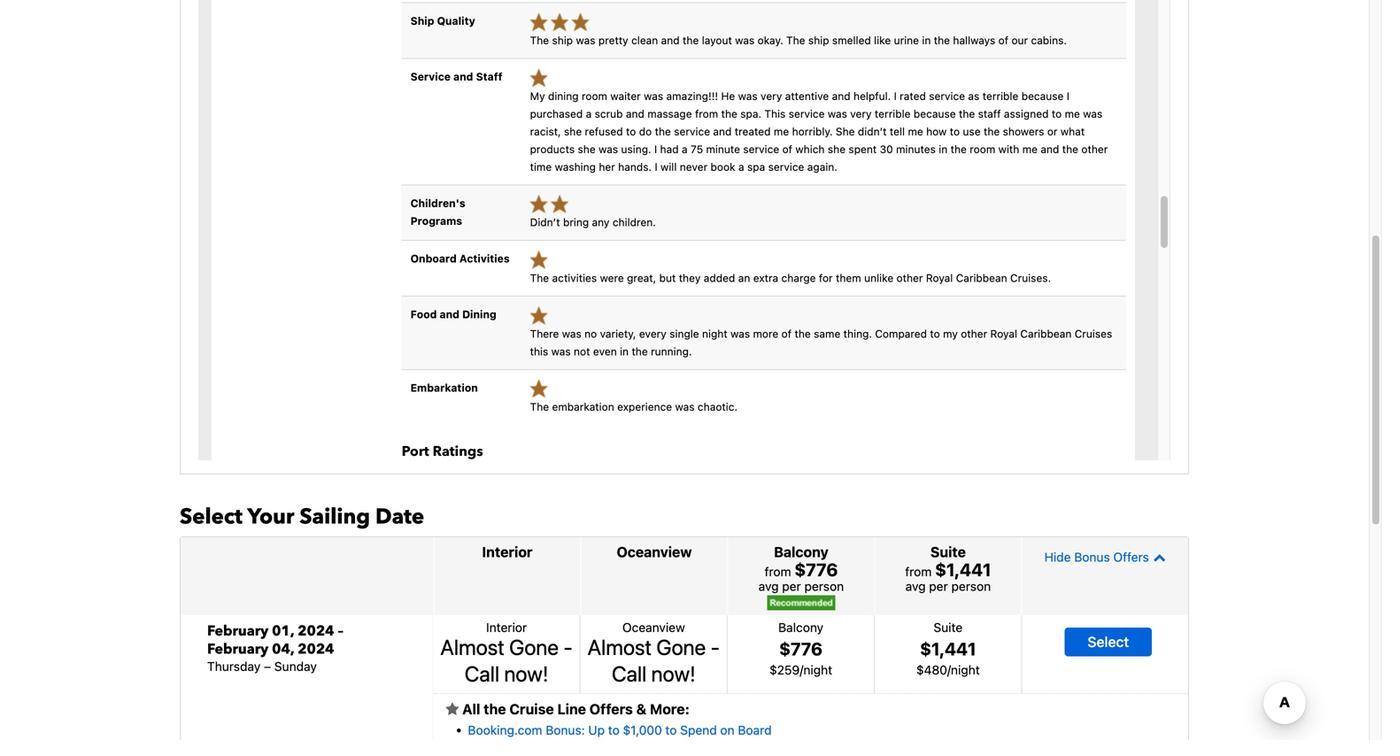 Task type: locate. For each thing, give the bounding box(es) containing it.
the down 'staff'
[[984, 125, 1000, 138]]

gone
[[509, 635, 559, 660], [657, 635, 706, 660]]

0 horizontal spatial now!
[[504, 662, 549, 686]]

almost for oceanview almost gone - call now!
[[588, 635, 652, 660]]

1 horizontal spatial now!
[[652, 662, 696, 686]]

- inside oceanview almost gone - call now!
[[711, 635, 720, 660]]

terrible up 'staff'
[[983, 90, 1019, 102]]

call inside interior almost gone - call now!
[[465, 662, 500, 686]]

avg
[[759, 579, 779, 594], [906, 579, 926, 594]]

1 horizontal spatial select
[[1088, 634, 1130, 651]]

february up 'thursday'
[[207, 622, 269, 641]]

now! for oceanview almost gone - call now!
[[652, 662, 696, 686]]

massage
[[648, 107, 692, 120]]

0 vertical spatial balcony
[[774, 544, 829, 561]]

very down helpful.
[[851, 107, 872, 120]]

balcony up recommended image
[[774, 544, 829, 561]]

now! for interior almost gone - call now!
[[504, 662, 549, 686]]

gone for interior almost gone - call now!
[[509, 635, 559, 660]]

of left our at top right
[[999, 34, 1009, 46]]

1 vertical spatial in
[[939, 143, 948, 155]]

same
[[814, 328, 841, 340]]

in
[[922, 34, 931, 46], [939, 143, 948, 155], [620, 345, 629, 358]]

your
[[247, 503, 294, 532]]

me down the this
[[774, 125, 789, 138]]

almost up all
[[441, 635, 505, 660]]

1 person from the left
[[805, 579, 844, 594]]

the
[[683, 34, 699, 46], [934, 34, 950, 46], [722, 107, 738, 120], [959, 107, 975, 120], [655, 125, 671, 138], [984, 125, 1000, 138], [951, 143, 967, 155], [1063, 143, 1079, 155], [795, 328, 811, 340], [632, 345, 648, 358], [484, 701, 506, 718]]

suite for $1,441
[[934, 620, 963, 635]]

onboard
[[411, 253, 457, 265]]

now! inside interior almost gone - call now!
[[504, 662, 549, 686]]

terrible
[[983, 90, 1019, 102], [875, 107, 911, 120]]

a left 75
[[682, 143, 688, 155]]

now! up more:
[[652, 662, 696, 686]]

balcony inside balcony from $776 avg per person
[[774, 544, 829, 561]]

/ for $776
[[800, 663, 804, 677]]

suite for from
[[931, 544, 966, 561]]

1 vertical spatial very
[[851, 107, 872, 120]]

from up suite $1,441 $480 / night
[[906, 565, 932, 579]]

okay.
[[758, 34, 784, 46]]

1 ship from the left
[[552, 34, 573, 46]]

2 ship from the left
[[809, 34, 830, 46]]

- up "spend"
[[711, 635, 720, 660]]

1 horizontal spatial almost
[[588, 635, 652, 660]]

1 vertical spatial caribbean
[[1021, 328, 1072, 340]]

1 vertical spatial select
[[1088, 634, 1130, 651]]

1 vertical spatial room
[[970, 143, 996, 155]]

1 horizontal spatial person
[[952, 579, 991, 594]]

from inside suite from $1,441 avg per person
[[906, 565, 932, 579]]

more:
[[650, 701, 690, 718]]

an
[[738, 272, 751, 284]]

select your sailing date
[[180, 503, 424, 532]]

ship left pretty at top left
[[552, 34, 573, 46]]

2 horizontal spatial a
[[739, 161, 745, 173]]

to left do
[[626, 125, 636, 138]]

1 vertical spatial of
[[783, 143, 793, 155]]

avg inside suite from $1,441 avg per person
[[906, 579, 926, 594]]

0 vertical spatial other
[[1082, 143, 1108, 155]]

1 horizontal spatial caribbean
[[1021, 328, 1072, 340]]

1 almost from the left
[[441, 635, 505, 660]]

because up how
[[914, 107, 956, 120]]

other right the my
[[961, 328, 988, 340]]

0 horizontal spatial very
[[761, 90, 782, 102]]

1 2024 from the top
[[298, 622, 334, 641]]

ratings
[[433, 442, 483, 462]]

were
[[600, 272, 624, 284]]

caribbean left cruises.
[[956, 272, 1008, 284]]

0 horizontal spatial terrible
[[875, 107, 911, 120]]

he
[[721, 90, 735, 102]]

time
[[530, 161, 552, 173]]

0 horizontal spatial caribbean
[[956, 272, 1008, 284]]

1 vertical spatial because
[[914, 107, 956, 120]]

2 - from the left
[[711, 635, 720, 660]]

1 vertical spatial oceanview
[[623, 620, 685, 635]]

0 vertical spatial room
[[582, 90, 608, 102]]

0 horizontal spatial avg
[[759, 579, 779, 594]]

1 vertical spatial interior
[[486, 620, 527, 635]]

to left the my
[[930, 328, 940, 340]]

person inside suite from $1,441 avg per person
[[952, 579, 991, 594]]

interior almost gone - call now!
[[441, 620, 573, 686]]

hide
[[1045, 550, 1071, 565]]

i up what
[[1067, 90, 1070, 102]]

no
[[585, 328, 597, 340]]

1 avg from the left
[[759, 579, 779, 594]]

0 vertical spatial suite
[[931, 544, 966, 561]]

urine
[[894, 34, 919, 46]]

and left staff
[[454, 70, 473, 83]]

0 horizontal spatial royal
[[926, 272, 953, 284]]

the right all
[[484, 701, 506, 718]]

interior for interior
[[482, 544, 533, 561]]

0 horizontal spatial ship
[[552, 34, 573, 46]]

night right $480
[[951, 663, 980, 677]]

per inside suite from $1,441 avg per person
[[929, 579, 948, 594]]

2 almost from the left
[[588, 635, 652, 660]]

2024 right 04,
[[298, 640, 334, 660]]

avg for $1,441
[[906, 579, 926, 594]]

1 vertical spatial $776
[[780, 638, 823, 659]]

04,
[[272, 640, 294, 660]]

person up suite $1,441 $480 / night
[[952, 579, 991, 594]]

0 vertical spatial select
[[180, 503, 243, 532]]

1 horizontal spatial from
[[765, 565, 792, 579]]

1 vertical spatial balcony
[[779, 620, 824, 635]]

0 vertical spatial very
[[761, 90, 782, 102]]

0 horizontal spatial select
[[180, 503, 243, 532]]

oceanview
[[617, 544, 692, 561], [623, 620, 685, 635]]

cruises.
[[1011, 272, 1052, 284]]

great,
[[627, 272, 657, 284]]

2 vertical spatial of
[[782, 328, 792, 340]]

assigned
[[1004, 107, 1049, 120]]

person up recommended image
[[805, 579, 844, 594]]

1 horizontal spatial ship
[[809, 34, 830, 46]]

in right urine
[[922, 34, 931, 46]]

0 vertical spatial offers
[[1114, 550, 1150, 565]]

1 horizontal spatial call
[[612, 662, 647, 686]]

1 vertical spatial $1,441
[[920, 638, 977, 659]]

1 horizontal spatial very
[[851, 107, 872, 120]]

call for interior almost gone - call now!
[[465, 662, 500, 686]]

offers inside "link"
[[1114, 550, 1150, 565]]

offers
[[1114, 550, 1150, 565], [590, 701, 633, 718]]

–
[[338, 622, 344, 641], [264, 659, 271, 674]]

cruises
[[1075, 328, 1113, 340]]

spa.
[[741, 107, 762, 120]]

to inside 'there was no variety, every single night was more of the same thing. compared to my other royal caribbean cruises this was not even in the running.'
[[930, 328, 940, 340]]

1 vertical spatial other
[[897, 272, 923, 284]]

$1,441 up suite $1,441 $480 / night
[[935, 559, 992, 580]]

and up minute
[[713, 125, 732, 138]]

per
[[782, 579, 801, 594], [929, 579, 948, 594]]

1 vertical spatial terrible
[[875, 107, 911, 120]]

other inside 'there was no variety, every single night was more of the same thing. compared to my other royal caribbean cruises this was not even in the running.'
[[961, 328, 988, 340]]

a left scrub
[[586, 107, 592, 120]]

scrub
[[595, 107, 623, 120]]

2 vertical spatial other
[[961, 328, 988, 340]]

offers right the bonus
[[1114, 550, 1150, 565]]

cruise
[[510, 701, 554, 718]]

royal up the my
[[926, 272, 953, 284]]

very up the this
[[761, 90, 782, 102]]

0 horizontal spatial offers
[[590, 701, 633, 718]]

1 horizontal spatial in
[[922, 34, 931, 46]]

children's
[[411, 197, 466, 209]]

balcony $776 $259 / night
[[770, 620, 833, 677]]

0 horizontal spatial per
[[782, 579, 801, 594]]

- for oceanview almost gone - call now!
[[711, 635, 720, 660]]

the right "okay."
[[787, 34, 806, 46]]

$776 inside balcony $776 $259 / night
[[780, 638, 823, 659]]

now! inside oceanview almost gone - call now!
[[652, 662, 696, 686]]

of inside my dining room waiter was amazing!!! he was very attentive and helpful. i rated service as terrible because i purchased a scrub and massage from the spa. this service was very terrible because the staff assigned to me was racist, she refused to do the service and treated me horribly. she didn't tell me how to use the showers or what products she was using. i had a 75 minute service of which she spent 30 minutes in the room with me and the other time washing her hands. i will never book a spa service again.
[[783, 143, 793, 155]]

1 / from the left
[[800, 663, 804, 677]]

royal right the my
[[991, 328, 1018, 340]]

night inside balcony $776 $259 / night
[[804, 663, 833, 677]]

children's programs
[[411, 197, 466, 227]]

avg up suite $1,441 $480 / night
[[906, 579, 926, 594]]

in inside my dining room waiter was amazing!!! he was very attentive and helpful. i rated service as terrible because i purchased a scrub and massage from the spa. this service was very terrible because the staff assigned to me was racist, she refused to do the service and treated me horribly. she didn't tell me how to use the showers or what products she was using. i had a 75 minute service of which she spent 30 minutes in the room with me and the other time washing her hands. i will never book a spa service again.
[[939, 143, 948, 155]]

1 vertical spatial a
[[682, 143, 688, 155]]

gone inside oceanview almost gone - call now!
[[657, 635, 706, 660]]

2 horizontal spatial from
[[906, 565, 932, 579]]

oceanview inside oceanview almost gone - call now!
[[623, 620, 685, 635]]

racist,
[[530, 125, 561, 138]]

– left 04,
[[264, 659, 271, 674]]

0 horizontal spatial almost
[[441, 635, 505, 660]]

the left same
[[795, 328, 811, 340]]

almost up &
[[588, 635, 652, 660]]

1 horizontal spatial other
[[961, 328, 988, 340]]

1 vertical spatial suite
[[934, 620, 963, 635]]

balcony from $776 avg per person
[[759, 544, 844, 594]]

single
[[670, 328, 699, 340]]

running.
[[651, 345, 692, 358]]

1 horizontal spatial night
[[804, 663, 833, 677]]

me up minutes
[[908, 125, 924, 138]]

person for $1,441
[[952, 579, 991, 594]]

she
[[836, 125, 855, 138]]

a left spa
[[739, 161, 745, 173]]

our
[[1012, 34, 1028, 46]]

/ inside suite $1,441 $480 / night
[[948, 663, 951, 677]]

night right $259
[[804, 663, 833, 677]]

avg for $776
[[759, 579, 779, 594]]

1 horizontal spatial per
[[929, 579, 948, 594]]

use
[[963, 125, 981, 138]]

i left had
[[655, 143, 657, 155]]

2 horizontal spatial night
[[951, 663, 980, 677]]

of
[[999, 34, 1009, 46], [783, 143, 793, 155], [782, 328, 792, 340]]

0 vertical spatial $776
[[795, 559, 838, 580]]

suite inside suite from $1,441 avg per person
[[931, 544, 966, 561]]

person inside balcony from $776 avg per person
[[805, 579, 844, 594]]

per inside balcony from $776 avg per person
[[782, 579, 801, 594]]

my dining room waiter was amazing!!! he was very attentive and helpful. i rated service as terrible because i purchased a scrub and massage from the spa. this service was very terrible because the staff assigned to me was racist, she refused to do the service and treated me horribly. she didn't tell me how to use the showers or what products she was using. i had a 75 minute service of which she spent 30 minutes in the room with me and the other time washing her hands. i will never book a spa service again.
[[530, 90, 1108, 173]]

0 horizontal spatial gone
[[509, 635, 559, 660]]

2 horizontal spatial in
[[939, 143, 948, 155]]

select for select
[[1088, 634, 1130, 651]]

compared
[[875, 328, 927, 340]]

even
[[593, 345, 617, 358]]

the down the 'he' at right
[[722, 107, 738, 120]]

night inside 'there was no variety, every single night was more of the same thing. compared to my other royal caribbean cruises this was not even in the running.'
[[702, 328, 728, 340]]

caribbean left cruises
[[1021, 328, 1072, 340]]

$1,441
[[935, 559, 992, 580], [920, 638, 977, 659]]

0 horizontal spatial person
[[805, 579, 844, 594]]

1 call from the left
[[465, 662, 500, 686]]

gone up cruise
[[509, 635, 559, 660]]

1 february from the top
[[207, 622, 269, 641]]

2 per from the left
[[929, 579, 948, 594]]

the down use
[[951, 143, 967, 155]]

/ for $1,441
[[948, 663, 951, 677]]

of left which
[[783, 143, 793, 155]]

0 vertical spatial interior
[[482, 544, 533, 561]]

1 vertical spatial –
[[264, 659, 271, 674]]

2 horizontal spatial other
[[1082, 143, 1108, 155]]

1 horizontal spatial a
[[682, 143, 688, 155]]

now!
[[504, 662, 549, 686], [652, 662, 696, 686]]

in down how
[[939, 143, 948, 155]]

1 horizontal spatial because
[[1022, 90, 1064, 102]]

there was no variety, every single night was more of the same thing. compared to my other royal caribbean cruises this was not even in the running.
[[530, 328, 1113, 358]]

$776 inside balcony from $776 avg per person
[[795, 559, 838, 580]]

2 now! from the left
[[652, 662, 696, 686]]

on
[[721, 723, 735, 738]]

was up her
[[599, 143, 618, 155]]

now! up cruise
[[504, 662, 549, 686]]

1 gone from the left
[[509, 635, 559, 660]]

thing.
[[844, 328, 872, 340]]

other down what
[[1082, 143, 1108, 155]]

i left will
[[655, 161, 658, 173]]

cabins.
[[1031, 34, 1067, 46]]

royal
[[926, 272, 953, 284], [991, 328, 1018, 340]]

select for select your sailing date
[[180, 503, 243, 532]]

0 vertical spatial in
[[922, 34, 931, 46]]

1 horizontal spatial terrible
[[983, 90, 1019, 102]]

board
[[738, 723, 772, 738]]

to
[[1052, 107, 1062, 120], [626, 125, 636, 138], [950, 125, 960, 138], [930, 328, 940, 340], [608, 723, 620, 738], [666, 723, 677, 738]]

1 horizontal spatial avg
[[906, 579, 926, 594]]

to down more:
[[666, 723, 677, 738]]

from inside balcony from $776 avg per person
[[765, 565, 792, 579]]

0 vertical spatial royal
[[926, 272, 953, 284]]

0 horizontal spatial because
[[914, 107, 956, 120]]

in inside 'there was no variety, every single night was more of the same thing. compared to my other royal caribbean cruises this was not even in the running.'
[[620, 345, 629, 358]]

from inside my dining room waiter was amazing!!! he was very attentive and helpful. i rated service as terrible because i purchased a scrub and massage from the spa. this service was very terrible because the staff assigned to me was racist, she refused to do the service and treated me horribly. she didn't tell me how to use the showers or what products she was using. i had a 75 minute service of which she spent 30 minutes in the room with me and the other time washing her hands. i will never book a spa service again.
[[695, 107, 719, 120]]

and right food at the top left of page
[[440, 308, 460, 321]]

other
[[1082, 143, 1108, 155], [897, 272, 923, 284], [961, 328, 988, 340]]

- inside interior almost gone - call now!
[[564, 635, 573, 660]]

again.
[[808, 161, 838, 173]]

0 vertical spatial because
[[1022, 90, 1064, 102]]

select left your
[[180, 503, 243, 532]]

didn't
[[858, 125, 887, 138]]

0 horizontal spatial call
[[465, 662, 500, 686]]

select inside select link
[[1088, 634, 1130, 651]]

the down what
[[1063, 143, 1079, 155]]

in down variety,
[[620, 345, 629, 358]]

2 gone from the left
[[657, 635, 706, 660]]

they
[[679, 272, 701, 284]]

february
[[207, 622, 269, 641], [207, 640, 269, 660]]

royal inside 'there was no variety, every single night was more of the same thing. compared to my other royal caribbean cruises this was not even in the running.'
[[991, 328, 1018, 340]]

ship
[[411, 15, 434, 27]]

was left not at the top left
[[552, 345, 571, 358]]

0 horizontal spatial in
[[620, 345, 629, 358]]

february left 04,
[[207, 640, 269, 660]]

2 avg from the left
[[906, 579, 926, 594]]

avg inside balcony from $776 avg per person
[[759, 579, 779, 594]]

select
[[180, 503, 243, 532], [1088, 634, 1130, 651]]

$259
[[770, 663, 800, 677]]

0 horizontal spatial from
[[695, 107, 719, 120]]

1 - from the left
[[564, 635, 573, 660]]

hands.
[[618, 161, 652, 173]]

food and dining
[[411, 308, 497, 321]]

per up recommended image
[[782, 579, 801, 594]]

chevron up image
[[1150, 551, 1166, 564]]

night inside suite $1,441 $480 / night
[[951, 663, 980, 677]]

will
[[661, 161, 677, 173]]

them
[[836, 272, 862, 284]]

1 horizontal spatial -
[[711, 635, 720, 660]]

service down attentive
[[789, 107, 825, 120]]

balcony
[[774, 544, 829, 561], [779, 620, 824, 635]]

me up what
[[1065, 107, 1081, 120]]

balcony inside balcony $776 $259 / night
[[779, 620, 824, 635]]

didn't
[[530, 216, 560, 229]]

2 / from the left
[[948, 663, 951, 677]]

balcony for $776
[[779, 620, 824, 635]]

call up &
[[612, 662, 647, 686]]

1 now! from the left
[[504, 662, 549, 686]]

call for oceanview almost gone - call now!
[[612, 662, 647, 686]]

0 vertical spatial a
[[586, 107, 592, 120]]

1 vertical spatial royal
[[991, 328, 1018, 340]]

to left use
[[950, 125, 960, 138]]

1 horizontal spatial –
[[338, 622, 344, 641]]

room down use
[[970, 143, 996, 155]]

offers up booking.com bonus: up to $1,000 to spend on board
[[590, 701, 633, 718]]

terrible up tell
[[875, 107, 911, 120]]

interior for interior almost gone - call now!
[[486, 620, 527, 635]]

1 horizontal spatial royal
[[991, 328, 1018, 340]]

0 horizontal spatial night
[[702, 328, 728, 340]]

from up recommended image
[[765, 565, 792, 579]]

to right up
[[608, 723, 620, 738]]

oceanview almost gone - call now!
[[588, 620, 720, 686]]

almost inside interior almost gone - call now!
[[441, 635, 505, 660]]

interior inside interior almost gone - call now!
[[486, 620, 527, 635]]

from for $776
[[765, 565, 792, 579]]

gone inside interior almost gone - call now!
[[509, 635, 559, 660]]

$1,441 up $480
[[920, 638, 977, 659]]

0 vertical spatial oceanview
[[617, 544, 692, 561]]

other right unlike at right top
[[897, 272, 923, 284]]

booking.com bonus: up to $1,000 to spend on board
[[468, 723, 772, 738]]

/ inside balcony $776 $259 / night
[[800, 663, 804, 677]]

1 horizontal spatial room
[[970, 143, 996, 155]]

0 vertical spatial $1,441
[[935, 559, 992, 580]]

for
[[819, 272, 833, 284]]

$1,441 inside suite $1,441 $480 / night
[[920, 638, 977, 659]]

2 vertical spatial in
[[620, 345, 629, 358]]

suite inside suite $1,441 $480 / night
[[934, 620, 963, 635]]

very
[[761, 90, 782, 102], [851, 107, 872, 120]]

2 person from the left
[[952, 579, 991, 594]]

of right more
[[782, 328, 792, 340]]

0 horizontal spatial /
[[800, 663, 804, 677]]

gone for oceanview almost gone - call now!
[[657, 635, 706, 660]]

because up assigned at top right
[[1022, 90, 1064, 102]]

1 horizontal spatial gone
[[657, 635, 706, 660]]

0 horizontal spatial -
[[564, 635, 573, 660]]

the left embarkation
[[530, 401, 549, 413]]

embarkation
[[411, 382, 478, 394]]

the left layout at the top of page
[[683, 34, 699, 46]]

from down amazing!!!
[[695, 107, 719, 120]]

variety,
[[600, 328, 636, 340]]

2 call from the left
[[612, 662, 647, 686]]

the left hallways
[[934, 34, 950, 46]]

from for $1,441
[[906, 565, 932, 579]]

1 per from the left
[[782, 579, 801, 594]]

layout
[[702, 34, 732, 46]]

almost inside oceanview almost gone - call now!
[[588, 635, 652, 660]]

her
[[599, 161, 615, 173]]

1 horizontal spatial /
[[948, 663, 951, 677]]

call inside oceanview almost gone - call now!
[[612, 662, 647, 686]]

1 horizontal spatial offers
[[1114, 550, 1150, 565]]



Task type: vqa. For each thing, say whether or not it's contained in the screenshot.
much
no



Task type: describe. For each thing, give the bounding box(es) containing it.
she up washing
[[578, 143, 596, 155]]

the up use
[[959, 107, 975, 120]]

this
[[765, 107, 786, 120]]

$1,441 inside suite from $1,441 avg per person
[[935, 559, 992, 580]]

0 horizontal spatial –
[[264, 659, 271, 674]]

quality
[[437, 15, 475, 27]]

service down which
[[768, 161, 805, 173]]

oceanview for oceanview almost gone - call now!
[[623, 620, 685, 635]]

sailing
[[300, 503, 370, 532]]

was left pretty at top left
[[576, 34, 596, 46]]

the embarkation experience was chaotic.
[[530, 401, 738, 413]]

washing
[[555, 161, 596, 173]]

was left chaotic.
[[675, 401, 695, 413]]

pretty
[[599, 34, 629, 46]]

dining
[[462, 308, 497, 321]]

night for $776
[[804, 663, 833, 677]]

spent
[[849, 143, 877, 155]]

all the cruise line offers & more:
[[459, 701, 690, 718]]

unlike
[[865, 272, 894, 284]]

didn't bring any children.
[[530, 216, 656, 229]]

what
[[1061, 125, 1085, 138]]

horribly.
[[792, 125, 833, 138]]

0 horizontal spatial room
[[582, 90, 608, 102]]

$480
[[917, 663, 948, 677]]

and left helpful.
[[832, 90, 851, 102]]

almost for interior almost gone - call now!
[[441, 635, 505, 660]]

75
[[691, 143, 703, 155]]

products
[[530, 143, 575, 155]]

purchased
[[530, 107, 583, 120]]

per for $776
[[782, 579, 801, 594]]

of inside 'there was no variety, every single night was more of the same thing. compared to my other royal caribbean cruises this was not even in the running.'
[[782, 328, 792, 340]]

hallways
[[953, 34, 996, 46]]

suite from $1,441 avg per person
[[906, 544, 992, 594]]

charge
[[782, 272, 816, 284]]

tell
[[890, 125, 905, 138]]

was up what
[[1084, 107, 1103, 120]]

hide bonus offers link
[[1027, 542, 1184, 573]]

balcony for from
[[774, 544, 829, 561]]

spend
[[680, 723, 717, 738]]

service up 75
[[674, 125, 710, 138]]

0 vertical spatial terrible
[[983, 90, 1019, 102]]

caribbean inside 'there was no variety, every single night was more of the same thing. compared to my other royal caribbean cruises this was not even in the running.'
[[1021, 328, 1072, 340]]

like
[[874, 34, 891, 46]]

and down waiter
[[626, 107, 645, 120]]

me down showers
[[1023, 143, 1038, 155]]

experience
[[617, 401, 672, 413]]

the for were
[[530, 272, 549, 284]]

was left "okay."
[[735, 34, 755, 46]]

extra
[[754, 272, 779, 284]]

the for was
[[530, 34, 549, 46]]

february 01, 2024 – february 04, 2024 thursday – sunday
[[207, 622, 344, 674]]

2 february from the top
[[207, 640, 269, 660]]

&
[[637, 701, 647, 718]]

the right do
[[655, 125, 671, 138]]

recommended image
[[767, 596, 836, 611]]

night for $1,441
[[951, 663, 980, 677]]

was up she
[[828, 107, 848, 120]]

more
[[753, 328, 779, 340]]

the down every
[[632, 345, 648, 358]]

other inside my dining room waiter was amazing!!! he was very attentive and helpful. i rated service as terrible because i purchased a scrub and massage from the spa. this service was very terrible because the staff assigned to me was racist, she refused to do the service and treated me horribly. she didn't tell me how to use the showers or what products she was using. i had a 75 minute service of which she spent 30 minutes in the room with me and the other time washing her hands. i will never book a spa service again.
[[1082, 143, 1108, 155]]

helpful.
[[854, 90, 891, 102]]

0 horizontal spatial other
[[897, 272, 923, 284]]

waiter
[[611, 90, 641, 102]]

booking.com
[[468, 723, 543, 738]]

was up spa. at the top
[[738, 90, 758, 102]]

up
[[589, 723, 605, 738]]

book
[[711, 161, 736, 173]]

was up the massage
[[644, 90, 664, 102]]

she down she
[[828, 143, 846, 155]]

oceanview for oceanview
[[617, 544, 692, 561]]

this
[[530, 345, 549, 358]]

programs
[[411, 215, 462, 227]]

onboard activities
[[411, 253, 510, 265]]

date
[[376, 503, 424, 532]]

how
[[927, 125, 947, 138]]

activities
[[552, 272, 597, 284]]

activities
[[460, 253, 510, 265]]

0 vertical spatial of
[[999, 34, 1009, 46]]

which
[[796, 143, 825, 155]]

was left no
[[562, 328, 582, 340]]

suite $1,441 $480 / night
[[917, 620, 980, 677]]

not
[[574, 345, 590, 358]]

person for $776
[[805, 579, 844, 594]]

port
[[402, 442, 429, 462]]

2 vertical spatial a
[[739, 161, 745, 173]]

i left rated
[[894, 90, 897, 102]]

and down 'or'
[[1041, 143, 1060, 155]]

service and staff
[[411, 70, 503, 83]]

any
[[592, 216, 610, 229]]

never
[[680, 161, 708, 173]]

service left as
[[929, 90, 966, 102]]

clean
[[632, 34, 658, 46]]

but
[[660, 272, 676, 284]]

2 2024 from the top
[[298, 640, 334, 660]]

staff
[[978, 107, 1001, 120]]

and right clean
[[661, 34, 680, 46]]

the activities were great, but they added an extra charge for them unlike other royal caribbean cruises.
[[530, 272, 1052, 284]]

- for interior almost gone - call now!
[[564, 635, 573, 660]]

every
[[639, 328, 667, 340]]

star image
[[446, 703, 459, 717]]

spa
[[748, 161, 766, 173]]

as
[[969, 90, 980, 102]]

0 vertical spatial caribbean
[[956, 272, 1008, 284]]

smelled
[[833, 34, 871, 46]]

sunday
[[274, 659, 317, 674]]

per for $1,441
[[929, 579, 948, 594]]

do
[[639, 125, 652, 138]]

select link
[[1065, 628, 1153, 657]]

chaotic.
[[698, 401, 738, 413]]

was left more
[[731, 328, 750, 340]]

bonus:
[[546, 723, 585, 738]]

30
[[880, 143, 893, 155]]

bring
[[563, 216, 589, 229]]

0 vertical spatial –
[[338, 622, 344, 641]]

using.
[[621, 143, 652, 155]]

1 vertical spatial offers
[[590, 701, 633, 718]]

dining
[[548, 90, 579, 102]]

thursday
[[207, 659, 261, 674]]

had
[[660, 143, 679, 155]]

to up 'or'
[[1052, 107, 1062, 120]]

she down purchased
[[564, 125, 582, 138]]

all
[[463, 701, 480, 718]]

0 horizontal spatial a
[[586, 107, 592, 120]]

$1,000
[[623, 723, 662, 738]]

service
[[411, 70, 451, 83]]

service up spa
[[744, 143, 780, 155]]

the for experience
[[530, 401, 549, 413]]

port ratings
[[402, 442, 483, 462]]

showers
[[1003, 125, 1045, 138]]

food
[[411, 308, 437, 321]]



